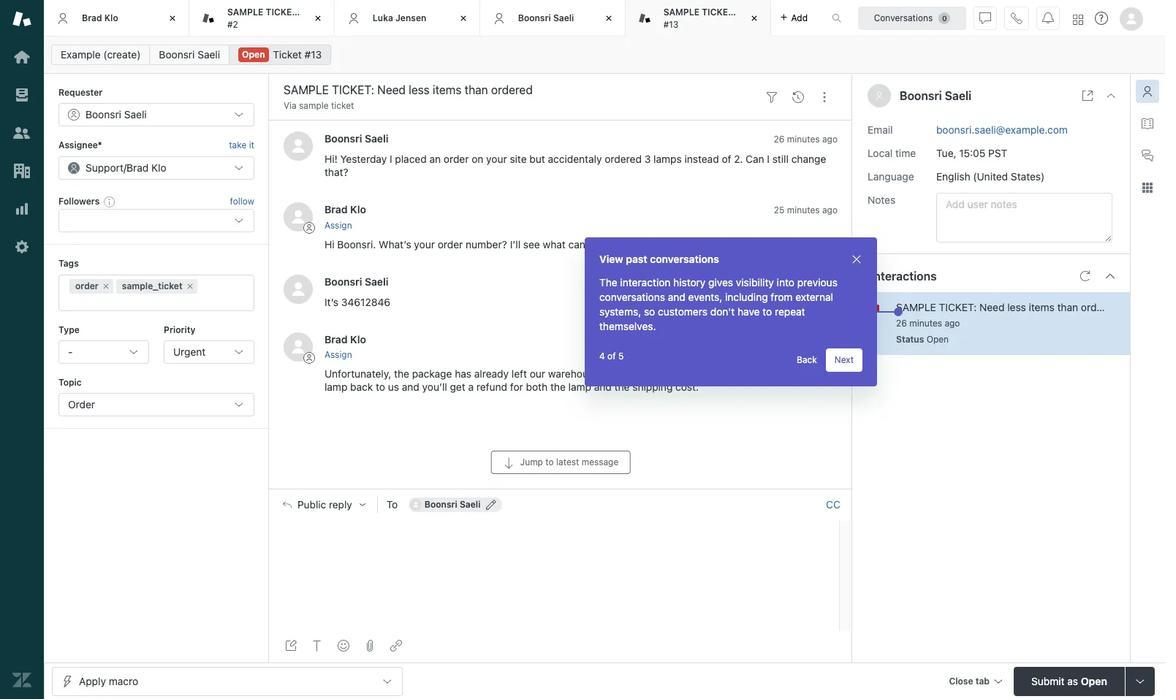Task type: locate. For each thing, give the bounding box(es) containing it.
minutes up external
[[787, 277, 820, 288]]

boonsri saeli link
[[150, 45, 230, 65], [325, 133, 389, 145], [325, 275, 389, 288]]

ticket:
[[939, 301, 977, 313]]

zendesk products image
[[1074, 14, 1084, 24]]

minutes right 25
[[787, 205, 820, 216]]

follow button
[[230, 195, 254, 208]]

0 horizontal spatial you
[[650, 368, 667, 380]]

it,
[[707, 368, 716, 380]]

minutes up back
[[787, 335, 820, 346]]

sample ticket: need less items than ordered 26 minutes ago status open
[[897, 301, 1119, 345]]

boonsri inside tab
[[518, 12, 551, 23]]

conversations up systems,
[[600, 291, 665, 303]]

close image for brad klo
[[165, 11, 180, 26]]

0 vertical spatial assign button
[[325, 219, 352, 232]]

assign button for unfortunately,
[[325, 349, 352, 362]]

brad klo assign for hi
[[325, 204, 366, 231]]

saeli up yesterday
[[365, 133, 389, 145]]

brad up hi
[[325, 204, 348, 216]]

tue,
[[937, 147, 957, 159]]

0 horizontal spatial close image
[[165, 11, 180, 26]]

1 assign button from the top
[[325, 219, 352, 232]]

can left be
[[569, 238, 586, 251]]

0 horizontal spatial of
[[608, 351, 616, 362]]

2 horizontal spatial close image
[[602, 11, 616, 26]]

0 vertical spatial assign
[[325, 220, 352, 231]]

0 vertical spatial 24
[[774, 277, 785, 288]]

boonsri saeli up tue,
[[900, 89, 972, 102]]

add attachment image
[[364, 641, 376, 652]]

close image up secondary element
[[602, 11, 616, 26]]

klo for unfortunately,
[[350, 333, 366, 346]]

receive
[[670, 368, 704, 380]]

1 vertical spatial 24 minutes ago
[[774, 335, 838, 346]]

1 horizontal spatial can
[[738, 368, 755, 380]]

1 vertical spatial conversations
[[600, 291, 665, 303]]

back button
[[788, 349, 826, 372]]

hi!
[[325, 153, 338, 166]]

minutes for receive
[[787, 335, 820, 346]]

2 24 from the top
[[774, 335, 785, 346]]

0 vertical spatial klo
[[104, 12, 118, 23]]

you
[[650, 368, 667, 380], [719, 368, 736, 380]]

klo up boonsri.
[[350, 204, 366, 216]]

ordered
[[605, 153, 642, 166], [1081, 301, 1119, 313]]

0 vertical spatial order
[[444, 153, 469, 166]]

assign up hi
[[325, 220, 352, 231]]

0 vertical spatial can
[[569, 238, 586, 251]]

the
[[394, 368, 409, 380], [551, 381, 566, 393], [615, 381, 630, 393]]

1 horizontal spatial open
[[927, 334, 949, 345]]

of
[[722, 153, 732, 166], [608, 351, 616, 362]]

2 vertical spatial open
[[1082, 675, 1108, 688]]

25 minutes ago text field
[[774, 205, 838, 216]]

the down but
[[615, 381, 630, 393]]

brad for unfortunately,
[[325, 333, 348, 346]]

assign button for hi
[[325, 219, 352, 232]]

1 horizontal spatial and
[[594, 381, 612, 393]]

ago up external
[[823, 277, 838, 288]]

1 vertical spatial 26
[[897, 318, 907, 329]]

brad
[[82, 12, 102, 23], [325, 204, 348, 216], [325, 333, 348, 346]]

saeli left edit user image
[[460, 500, 481, 511]]

boonsri saeli link down "#2"
[[150, 45, 230, 65]]

brad klo tab
[[44, 0, 189, 37]]

close image left "#2"
[[165, 11, 180, 26]]

your right on
[[486, 153, 507, 166]]

local time
[[868, 147, 916, 159]]

4 of 5 back
[[600, 351, 817, 366]]

klo
[[104, 12, 118, 23], [350, 204, 366, 216], [350, 333, 366, 346]]

into
[[777, 276, 795, 289]]

ago up next on the bottom of the page
[[823, 335, 838, 346]]

assign
[[325, 220, 352, 231], [325, 350, 352, 361]]

you right it,
[[719, 368, 736, 380]]

to right have
[[763, 306, 772, 318]]

24 down "repeat"
[[774, 335, 785, 346]]

ago up change in the top of the page
[[823, 134, 838, 145]]

0 horizontal spatial lamp
[[325, 381, 348, 393]]

3 avatar image from the top
[[284, 275, 313, 304]]

2 horizontal spatial and
[[668, 291, 686, 303]]

order left number?
[[438, 238, 463, 251]]

views image
[[12, 86, 31, 105]]

and
[[668, 291, 686, 303], [402, 381, 420, 393], [594, 381, 612, 393]]

brad down 'it's'
[[325, 333, 348, 346]]

minutes
[[787, 134, 820, 145], [787, 205, 820, 216], [787, 277, 820, 288], [910, 318, 943, 329], [787, 335, 820, 346]]

saeli inside secondary element
[[198, 48, 220, 61]]

yesterday
[[340, 153, 387, 166]]

close image inside luka jensen tab
[[456, 11, 471, 26]]

Subject field
[[281, 81, 756, 99]]

time
[[896, 147, 916, 159]]

1 vertical spatial assign
[[325, 350, 352, 361]]

close image right jensen
[[456, 11, 471, 26]]

assign up "unfortunately,"
[[325, 350, 352, 361]]

1 vertical spatial open
[[927, 334, 949, 345]]

customer context image
[[1142, 86, 1154, 97]]

0 vertical spatial brad
[[82, 12, 102, 23]]

saeli inside tab
[[553, 12, 574, 23]]

the
[[600, 276, 618, 289]]

1 vertical spatial boonsri saeli link
[[325, 133, 389, 145]]

24 minutes ago text field
[[774, 335, 838, 346]]

close image
[[165, 11, 180, 26], [456, 11, 471, 26], [602, 11, 616, 26]]

26
[[774, 134, 785, 145], [897, 318, 907, 329]]

1 avatar image from the top
[[284, 132, 313, 161]]

close image
[[311, 11, 325, 26], [747, 11, 762, 26], [1106, 90, 1117, 102], [851, 254, 863, 265]]

close image inside brad klo tab
[[165, 11, 180, 26]]

1 horizontal spatial close image
[[456, 11, 471, 26]]

0 horizontal spatial your
[[414, 238, 435, 251]]

1 horizontal spatial ordered
[[1081, 301, 1119, 313]]

placed
[[395, 153, 427, 166]]

1 horizontal spatial 26
[[897, 318, 907, 329]]

2 vertical spatial klo
[[350, 333, 366, 346]]

assign button
[[325, 219, 352, 232], [325, 349, 352, 362]]

to left us
[[376, 381, 385, 393]]

events image
[[793, 91, 804, 103]]

1 brad klo assign from the top
[[325, 204, 366, 231]]

open right as
[[1082, 675, 1108, 688]]

1 horizontal spatial you
[[719, 368, 736, 380]]

0 horizontal spatial ordered
[[605, 153, 642, 166]]

change
[[792, 153, 827, 166]]

open down 26 minutes ago text field
[[927, 334, 949, 345]]

boonsri saeli link up yesterday
[[325, 133, 389, 145]]

need
[[980, 301, 1005, 313]]

0 vertical spatial open
[[242, 49, 265, 60]]

your inside hi! yesterday i placed an order on your site but accidentaly ordered 3 lamps instead of 2. can i still change that?
[[486, 153, 507, 166]]

open down #2 "tab"
[[242, 49, 265, 60]]

example (create)
[[61, 48, 141, 61]]

instead
[[685, 153, 719, 166]]

24 minutes ago up external
[[774, 277, 838, 288]]

24 minutes ago
[[774, 277, 838, 288], [774, 335, 838, 346]]

1 vertical spatial assign button
[[325, 349, 352, 362]]

1 close image from the left
[[165, 11, 180, 26]]

24
[[774, 277, 785, 288], [774, 335, 785, 346]]

but
[[530, 153, 545, 166]]

but
[[605, 368, 621, 380]]

including
[[725, 291, 768, 303]]

your right what's
[[414, 238, 435, 251]]

you up shipping
[[650, 368, 667, 380]]

1 vertical spatial klo
[[350, 204, 366, 216]]

boonsri saeli up secondary element
[[518, 12, 574, 23]]

can inside unfortunately, the package has already left our warehouse. but once you receive it, you can send that one lamp back to us and you'll get a refund for both the lamp and the shipping cost.
[[738, 368, 755, 380]]

2 vertical spatial brad
[[325, 333, 348, 346]]

brad klo assign
[[325, 204, 366, 231], [325, 333, 366, 361]]

apps image
[[1142, 182, 1154, 194]]

1 horizontal spatial lamp
[[569, 381, 592, 393]]

3 close image from the left
[[602, 11, 616, 26]]

the up us
[[394, 368, 409, 380]]

2 close image from the left
[[456, 11, 471, 26]]

0 vertical spatial brad klo link
[[325, 204, 366, 216]]

boonsri saeli right (create)
[[159, 48, 220, 61]]

assign button up "unfortunately,"
[[325, 349, 352, 362]]

2 assign from the top
[[325, 350, 352, 361]]

0 horizontal spatial can
[[569, 238, 586, 251]]

interactions
[[871, 270, 937, 283]]

2 horizontal spatial the
[[615, 381, 630, 393]]

to
[[763, 306, 772, 318], [376, 381, 385, 393]]

urgent
[[173, 346, 206, 358]]

26 up status at top
[[897, 318, 907, 329]]

1 horizontal spatial of
[[722, 153, 732, 166]]

english
[[937, 170, 971, 182]]

0 vertical spatial your
[[486, 153, 507, 166]]

1 24 minutes ago from the top
[[774, 277, 838, 288]]

ago down ticket:
[[945, 318, 961, 329]]

1 lamp from the left
[[325, 381, 348, 393]]

send
[[758, 368, 781, 380]]

0 vertical spatial brad klo assign
[[325, 204, 366, 231]]

lamp down "unfortunately,"
[[325, 381, 348, 393]]

brad klo link up boonsri.
[[325, 204, 366, 216]]

luka
[[373, 12, 393, 23]]

brad up the example (create)
[[82, 12, 102, 23]]

boonsri
[[518, 12, 551, 23], [159, 48, 195, 61], [900, 89, 942, 102], [325, 133, 362, 145], [325, 275, 362, 288], [425, 500, 458, 511]]

conversations up history
[[650, 253, 719, 265]]

brad klo link up "unfortunately,"
[[325, 333, 366, 346]]

of left '5'
[[608, 351, 616, 362]]

boonsri saeli right boonsri.saeli@example.com icon
[[425, 500, 481, 511]]

1 vertical spatial can
[[738, 368, 755, 380]]

0 vertical spatial boonsri saeli link
[[150, 45, 230, 65]]

1 horizontal spatial to
[[763, 306, 772, 318]]

hi boonsri. what's your order number? i'll see what can be done.
[[325, 238, 630, 251]]

can left send
[[738, 368, 755, 380]]

25 minutes ago
[[774, 205, 838, 216]]

next
[[835, 355, 854, 366]]

conversationlabel log
[[269, 120, 853, 489]]

minutes down the sample
[[910, 318, 943, 329]]

ago
[[823, 134, 838, 145], [823, 205, 838, 216], [823, 277, 838, 288], [945, 318, 961, 329], [823, 335, 838, 346]]

minutes up change in the top of the page
[[787, 134, 820, 145]]

1 vertical spatial to
[[376, 381, 385, 393]]

draft mode image
[[285, 641, 297, 652]]

-
[[68, 346, 73, 358]]

1 vertical spatial of
[[608, 351, 616, 362]]

boonsri saeli link up the it's 34612846
[[325, 275, 389, 288]]

submit
[[1032, 675, 1065, 688]]

edit user image
[[487, 500, 497, 511]]

pst
[[989, 147, 1008, 159]]

1 vertical spatial brad
[[325, 204, 348, 216]]

that
[[784, 368, 803, 380]]

26 minutes ago text field
[[897, 318, 961, 329]]

conversations inside the "the interaction history gives visibility into previous conversations and events, including from external systems, so customers don't have to repeat themselves."
[[600, 291, 665, 303]]

boonsri saeli tab
[[480, 0, 626, 37]]

back
[[797, 355, 817, 366]]

1 vertical spatial 24
[[774, 335, 785, 346]]

interaction
[[620, 276, 671, 289]]

ordered inside hi! yesterday i placed an order on your site but accidentaly ordered 3 lamps instead of 2. can i still change that?
[[605, 153, 642, 166]]

1 you from the left
[[650, 368, 667, 380]]

0 horizontal spatial i
[[390, 153, 392, 166]]

2 avatar image from the top
[[284, 203, 313, 232]]

2 brad klo assign from the top
[[325, 333, 366, 361]]

of left 2.
[[722, 153, 732, 166]]

and inside the "the interaction history gives visibility into previous conversations and events, including from external systems, so customers don't have to repeat themselves."
[[668, 291, 686, 303]]

2 i from the left
[[767, 153, 770, 166]]

brad klo link for unfortunately,
[[325, 333, 366, 346]]

2 assign button from the top
[[325, 349, 352, 362]]

26 up still
[[774, 134, 785, 145]]

ago right 25
[[823, 205, 838, 216]]

1 assign from the top
[[325, 220, 352, 231]]

brad klo assign up boonsri.
[[325, 204, 366, 231]]

brad for hi
[[325, 204, 348, 216]]

lamp
[[325, 381, 348, 393], [569, 381, 592, 393]]

24 for it's 34612846
[[774, 277, 785, 288]]

brad klo link
[[325, 204, 366, 216], [325, 333, 366, 346]]

assign for hi
[[325, 220, 352, 231]]

saeli down #2 "tab"
[[198, 48, 220, 61]]

saeli up 34612846
[[365, 275, 389, 288]]

brad klo
[[82, 12, 118, 23]]

0 vertical spatial of
[[722, 153, 732, 166]]

repeat
[[775, 306, 806, 318]]

you'll
[[422, 381, 447, 393]]

0 vertical spatial 24 minutes ago
[[774, 277, 838, 288]]

sample
[[299, 100, 329, 111]]

1 vertical spatial brad klo assign
[[325, 333, 366, 361]]

klo up the example (create)
[[104, 12, 118, 23]]

2 vertical spatial boonsri saeli link
[[325, 275, 389, 288]]

1 horizontal spatial i
[[767, 153, 770, 166]]

1 horizontal spatial your
[[486, 153, 507, 166]]

2 24 minutes ago from the top
[[774, 335, 838, 346]]

to inside the "the interaction history gives visibility into previous conversations and events, including from external systems, so customers don't have to repeat themselves."
[[763, 306, 772, 318]]

2 you from the left
[[719, 368, 736, 380]]

24 up from
[[774, 277, 785, 288]]

0 vertical spatial to
[[763, 306, 772, 318]]

conversations
[[650, 253, 719, 265], [600, 291, 665, 303]]

0 horizontal spatial open
[[242, 49, 265, 60]]

0 horizontal spatial 26
[[774, 134, 785, 145]]

and right us
[[402, 381, 420, 393]]

previous
[[798, 276, 838, 289]]

0 horizontal spatial to
[[376, 381, 385, 393]]

1 vertical spatial ordered
[[1081, 301, 1119, 313]]

order
[[444, 153, 469, 166], [438, 238, 463, 251]]

and up customers
[[668, 291, 686, 303]]

2 brad klo link from the top
[[325, 333, 366, 346]]

avatar image
[[284, 132, 313, 161], [284, 203, 313, 232], [284, 275, 313, 304], [284, 332, 313, 362]]

boonsri saeli inside secondary element
[[159, 48, 220, 61]]

lamp down warehouse.
[[569, 381, 592, 393]]

back
[[350, 381, 373, 393]]

ordered left 3
[[605, 153, 642, 166]]

1 i from the left
[[390, 153, 392, 166]]

24 minutes ago up back
[[774, 335, 838, 346]]

assign button up hi
[[325, 219, 352, 232]]

the right both
[[551, 381, 566, 393]]

luka jensen tab
[[335, 0, 480, 37]]

ordered right than
[[1081, 301, 1119, 313]]

close image inside boonsri saeli tab
[[602, 11, 616, 26]]

0 vertical spatial ordered
[[605, 153, 642, 166]]

close image for luka jensen
[[456, 11, 471, 26]]

on
[[472, 153, 484, 166]]

brad klo assign up "unfortunately,"
[[325, 333, 366, 361]]

1 brad klo link from the top
[[325, 204, 366, 216]]

sample
[[897, 301, 937, 313]]

user image
[[875, 91, 884, 100], [877, 92, 883, 100]]

saeli
[[553, 12, 574, 23], [198, 48, 220, 61], [945, 89, 972, 102], [365, 133, 389, 145], [365, 275, 389, 288], [460, 500, 481, 511]]

open inside open link
[[242, 49, 265, 60]]

0 vertical spatial 26
[[774, 134, 785, 145]]

i left the 'placed'
[[390, 153, 392, 166]]

and down but
[[594, 381, 612, 393]]

boonsri.saeli@example.com image
[[410, 500, 422, 511]]

1 24 from the top
[[774, 277, 785, 288]]

i left still
[[767, 153, 770, 166]]

1 vertical spatial brad klo link
[[325, 333, 366, 346]]

order right an
[[444, 153, 469, 166]]

close image inside #13 tab
[[747, 11, 762, 26]]

klo up "unfortunately,"
[[350, 333, 366, 346]]

saeli up secondary element
[[553, 12, 574, 23]]

status
[[897, 334, 925, 345]]

once
[[624, 368, 647, 380]]



Task type: vqa. For each thing, say whether or not it's contained in the screenshot.
and
yes



Task type: describe. For each thing, give the bounding box(es) containing it.
ago for done.
[[823, 205, 838, 216]]

reporting image
[[12, 200, 31, 219]]

get help image
[[1095, 12, 1109, 25]]

take it button
[[229, 139, 254, 153]]

(united
[[974, 170, 1009, 182]]

admin image
[[12, 238, 31, 257]]

notes
[[868, 193, 896, 206]]

26 minutes ago
[[774, 134, 838, 145]]

26 inside sample ticket: need less items than ordered 26 minutes ago status open
[[897, 318, 907, 329]]

don't
[[711, 306, 735, 318]]

boonsri saeli link for hi!
[[325, 133, 389, 145]]

0 vertical spatial conversations
[[650, 253, 719, 265]]

so
[[644, 306, 655, 318]]

1 vertical spatial order
[[438, 238, 463, 251]]

boonsri inside secondary element
[[159, 48, 195, 61]]

boonsri saeli link for it's
[[325, 275, 389, 288]]

type
[[59, 324, 80, 335]]

klo for hi
[[350, 204, 366, 216]]

organizations image
[[12, 162, 31, 181]]

boonsri saeli up the it's 34612846
[[325, 275, 389, 288]]

1 horizontal spatial the
[[551, 381, 566, 393]]

via sample ticket
[[284, 100, 354, 111]]

add link (cmd k) image
[[390, 641, 402, 652]]

jensen
[[396, 12, 427, 23]]

events,
[[689, 291, 723, 303]]

view
[[600, 253, 624, 265]]

shipping
[[633, 381, 673, 393]]

25
[[774, 205, 785, 216]]

saeli up "boonsri.saeli@example.com"
[[945, 89, 972, 102]]

of inside 4 of 5 back
[[608, 351, 616, 362]]

0 horizontal spatial the
[[394, 368, 409, 380]]

can
[[746, 153, 765, 166]]

zendesk image
[[12, 671, 31, 690]]

klo inside brad klo tab
[[104, 12, 118, 23]]

ordered inside sample ticket: need less items than ordered 26 minutes ago status open
[[1081, 301, 1119, 313]]

warehouse.
[[548, 368, 603, 380]]

what
[[543, 238, 566, 251]]

2 lamp from the left
[[569, 381, 592, 393]]

ago for receive
[[823, 335, 838, 346]]

customers image
[[12, 124, 31, 143]]

what's
[[379, 238, 411, 251]]

accidentaly
[[548, 153, 602, 166]]

open inside sample ticket: need less items than ordered 26 minutes ago status open
[[927, 334, 949, 345]]

past
[[626, 253, 648, 265]]

brad inside tab
[[82, 12, 102, 23]]

0 horizontal spatial and
[[402, 381, 420, 393]]

#2 tab
[[189, 0, 335, 37]]

view past conversations dialog
[[585, 238, 878, 387]]

Add user notes text field
[[937, 193, 1113, 242]]

see
[[524, 238, 540, 251]]

boonsri saeli inside tab
[[518, 12, 574, 23]]

hi! yesterday i placed an order on your site but accidentaly ordered 3 lamps instead of 2. can i still change that?
[[325, 153, 827, 179]]

package
[[412, 368, 452, 380]]

an
[[430, 153, 441, 166]]

states)
[[1011, 170, 1045, 182]]

one
[[805, 368, 823, 380]]

cost.
[[676, 381, 699, 393]]

visibility
[[736, 276, 774, 289]]

24 minutes ago text field
[[774, 277, 838, 288]]

than
[[1058, 301, 1079, 313]]

luka jensen
[[373, 12, 427, 23]]

boonsri.
[[337, 238, 376, 251]]

minutes inside sample ticket: need less items than ordered 26 minutes ago status open
[[910, 318, 943, 329]]

main element
[[0, 0, 44, 700]]

history
[[674, 276, 706, 289]]

format text image
[[312, 641, 323, 652]]

brad klo link for hi
[[325, 204, 366, 216]]

example
[[61, 48, 101, 61]]

ticket
[[331, 100, 354, 111]]

have
[[738, 306, 760, 318]]

urgent button
[[164, 341, 254, 364]]

unfortunately, the package has already left our warehouse. but once you receive it, you can send that one lamp back to us and you'll get a refund for both the lamp and the shipping cost.
[[325, 368, 826, 393]]

less
[[1008, 301, 1027, 313]]

26 minutes ago text field
[[774, 134, 838, 145]]

that?
[[325, 166, 348, 179]]

us
[[388, 381, 399, 393]]

left
[[512, 368, 527, 380]]

unfortunately,
[[325, 368, 391, 380]]

close image for boonsri saeli
[[602, 11, 616, 26]]

email
[[868, 123, 893, 136]]

conversations
[[874, 12, 933, 23]]

hi
[[325, 238, 335, 251]]

view more details image
[[1082, 90, 1094, 102]]

take
[[229, 140, 247, 151]]

24 minutes ago for it's 34612846
[[774, 277, 838, 288]]

34612846
[[341, 296, 391, 308]]

get
[[450, 381, 466, 393]]

already
[[474, 368, 509, 380]]

secondary element
[[44, 40, 1166, 69]]

ago inside sample ticket: need less items than ordered 26 minutes ago status open
[[945, 318, 961, 329]]

knowledge image
[[1142, 118, 1154, 129]]

refund
[[477, 381, 508, 393]]

zendesk support image
[[12, 10, 31, 29]]

order inside hi! yesterday i placed an order on your site but accidentaly ordered 3 lamps instead of 2. can i still change that?
[[444, 153, 469, 166]]

boonsri saeli up yesterday
[[325, 133, 389, 145]]

ago for ordered
[[823, 134, 838, 145]]

language
[[868, 170, 915, 182]]

next button
[[826, 349, 863, 372]]

tabs tab list
[[44, 0, 817, 37]]

24 for unfortunately, the package has already left our warehouse. but once you receive it, you can send that one lamp back to us and you'll get a refund for both the lamp and the shipping cost.
[[774, 335, 785, 346]]

24 minutes ago for unfortunately, the package has already left our warehouse. but once you receive it, you can send that one lamp back to us and you'll get a refund for both the lamp and the shipping cost.
[[774, 335, 838, 346]]

to
[[387, 499, 398, 511]]

get started image
[[12, 48, 31, 67]]

minutes for ordered
[[787, 134, 820, 145]]

take it
[[229, 140, 254, 151]]

the interaction history gives visibility into previous conversations and events, including from external systems, so customers don't have to repeat themselves.
[[600, 276, 838, 333]]

assign for unfortunately,
[[325, 350, 352, 361]]

as
[[1068, 675, 1079, 688]]

cc button
[[826, 499, 841, 512]]

conversations button
[[859, 6, 967, 30]]

close image inside view past conversations dialog
[[851, 254, 863, 265]]

view past conversations
[[600, 253, 719, 265]]

it
[[249, 140, 254, 151]]

external
[[796, 291, 834, 303]]

- button
[[59, 341, 149, 364]]

our
[[530, 368, 546, 380]]

cc
[[826, 499, 841, 511]]

be
[[588, 238, 600, 251]]

2 horizontal spatial open
[[1082, 675, 1108, 688]]

minutes for done.
[[787, 205, 820, 216]]

priority
[[164, 324, 196, 335]]

2.
[[734, 153, 743, 166]]

site
[[510, 153, 527, 166]]

lamps
[[654, 153, 682, 166]]

boonsri.saeli@example.com
[[937, 123, 1068, 136]]

insert emojis image
[[338, 641, 350, 652]]

close image inside #2 "tab"
[[311, 11, 325, 26]]

26 inside conversationlabel log
[[774, 134, 785, 145]]

#2
[[227, 19, 238, 30]]

brad klo assign for unfortunately,
[[325, 333, 366, 361]]

it's
[[325, 296, 339, 308]]

1 vertical spatial your
[[414, 238, 435, 251]]

to inside unfortunately, the package has already left our warehouse. but once you receive it, you can send that one lamp back to us and you'll get a refund for both the lamp and the shipping cost.
[[376, 381, 385, 393]]

#13 tab
[[626, 0, 771, 37]]

of inside hi! yesterday i placed an order on your site but accidentaly ordered 3 lamps instead of 2. can i still change that?
[[722, 153, 732, 166]]

still
[[773, 153, 789, 166]]

both
[[526, 381, 548, 393]]

4 avatar image from the top
[[284, 332, 313, 362]]

15:05
[[960, 147, 986, 159]]



